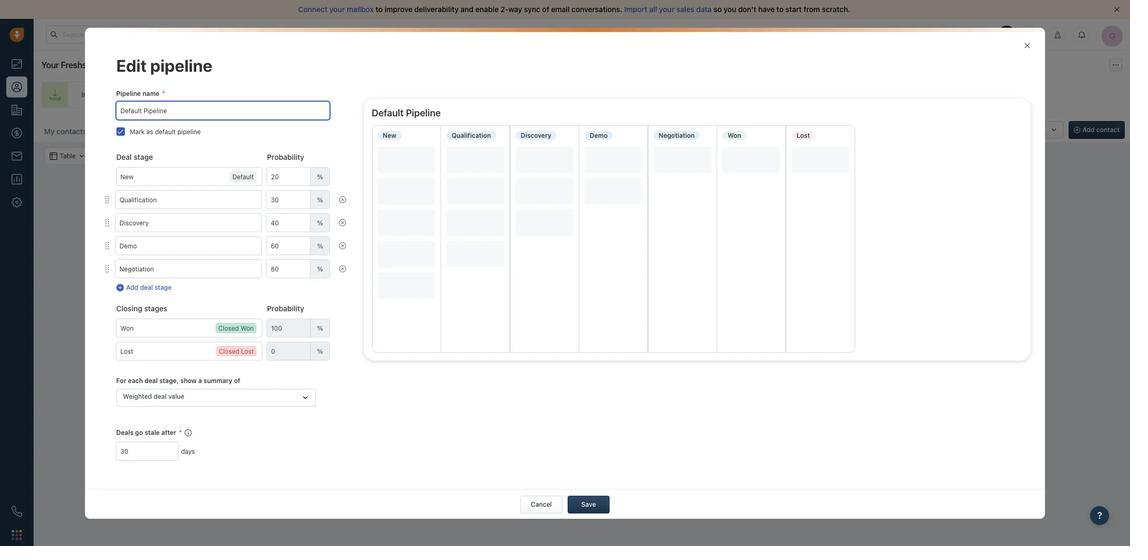 Task type: vqa. For each thing, say whether or not it's contained in the screenshot.
plan
no



Task type: locate. For each thing, give the bounding box(es) containing it.
create sales sequence
[[598, 91, 667, 99]]

and
[[461, 5, 474, 14]]

team right leads
[[513, 91, 529, 99]]

closed down closed won
[[219, 348, 239, 356]]

container_wx8msf4aqz5i3rn1 image inside bulk actions button
[[121, 153, 129, 160]]

pipeline
[[150, 55, 212, 75], [790, 91, 814, 99], [178, 128, 201, 136]]

contacts.
[[426, 342, 457, 351]]

days right enter value field
[[181, 448, 195, 456]]

1 vertical spatial your
[[41, 60, 59, 70]]

1 vertical spatial import contacts
[[992, 126, 1041, 134]]

2 horizontal spatial sales
[[773, 91, 788, 99]]

plans
[[957, 30, 973, 38]]

0 horizontal spatial add contact
[[563, 362, 600, 370]]

new down "default pipeline"
[[383, 132, 397, 140]]

pipeline
[[116, 90, 141, 98], [406, 108, 441, 119]]

0 vertical spatial probability
[[267, 153, 304, 162]]

0 vertical spatial default
[[372, 108, 404, 119]]

lost down the set up your sales pipeline on the right
[[797, 132, 810, 140]]

1 vertical spatial pipeline
[[790, 91, 814, 99]]

the left crm.
[[603, 342, 613, 351]]

in
[[885, 31, 890, 38], [782, 342, 788, 351]]

1 vertical spatial stage
[[155, 284, 172, 292]]

of right summary
[[234, 377, 240, 385]]

guide
[[127, 60, 149, 70]]

actions
[[146, 152, 169, 160]]

in left one
[[782, 342, 788, 351]]

0 horizontal spatial in
[[782, 342, 788, 351]]

mark
[[130, 128, 145, 136]]

found.
[[596, 300, 623, 311]]

your down no
[[545, 342, 560, 351]]

for each deal stage, show a summary of
[[116, 377, 240, 385]]

edit down apply the right filters to find contacts.
[[377, 362, 389, 370]]

import contacts inside "import contacts" group
[[992, 126, 1041, 134]]

new contacts link
[[97, 126, 145, 136]]

sales right up
[[773, 91, 788, 99]]

0 vertical spatial import contacts button
[[978, 121, 1046, 139]]

None field
[[267, 168, 329, 186], [267, 191, 329, 209], [267, 214, 329, 232], [267, 237, 329, 255], [267, 260, 329, 278], [267, 320, 329, 338], [267, 343, 329, 361], [267, 168, 329, 186], [267, 191, 329, 209], [267, 214, 329, 232], [267, 237, 329, 255], [267, 260, 329, 278], [267, 320, 329, 338], [267, 343, 329, 361]]

0 vertical spatial lost
[[797, 132, 810, 140]]

probability for deal stage
[[267, 153, 304, 162]]

import contacts in one go.
[[727, 342, 816, 351]]

3 % button from the top
[[104, 237, 350, 255]]

sales left data
[[677, 5, 695, 14]]

new
[[97, 126, 113, 135], [383, 132, 397, 140]]

qualification
[[452, 132, 491, 140]]

data
[[697, 5, 712, 14]]

4 % button from the top
[[104, 260, 350, 278]]

import contacts button
[[978, 121, 1046, 139], [742, 357, 800, 375]]

1 % button from the top
[[104, 191, 350, 209]]

1 vertical spatial closed
[[219, 348, 239, 356]]

0 horizontal spatial stage
[[134, 153, 153, 162]]

don't
[[739, 5, 757, 14]]

0 horizontal spatial lost
[[241, 348, 254, 356]]

ends
[[870, 31, 883, 38]]

1 horizontal spatial *
[[179, 429, 182, 437]]

edit inside button
[[377, 362, 389, 370]]

lost down closed won
[[241, 348, 254, 356]]

of right "sync"
[[542, 5, 549, 14]]

%
[[317, 173, 323, 181], [317, 196, 323, 204], [317, 219, 323, 227], [317, 242, 323, 250], [317, 265, 323, 273], [317, 325, 323, 333], [317, 348, 323, 356]]

1 horizontal spatial add contact
[[1083, 126, 1120, 134]]

1 closed from the top
[[218, 325, 239, 333]]

Search your CRM... text field
[[46, 26, 151, 44]]

edit pipeline
[[116, 55, 212, 75]]

0 vertical spatial closed
[[218, 325, 239, 333]]

cancel button
[[521, 496, 563, 514]]

invite
[[335, 91, 351, 99]]

weighted deal value button
[[116, 390, 316, 407]]

0 horizontal spatial days
[[181, 448, 195, 456]]

1 horizontal spatial default
[[372, 108, 404, 119]]

the
[[350, 342, 361, 351], [603, 342, 613, 351]]

add contact button
[[1069, 121, 1125, 139], [558, 357, 606, 375]]

edit for edit filters
[[377, 362, 389, 370]]

sales
[[677, 5, 695, 14], [620, 91, 636, 99], [773, 91, 788, 99]]

1 vertical spatial edit
[[377, 362, 389, 370]]

1 horizontal spatial stage
[[155, 284, 172, 292]]

1 horizontal spatial team
[[513, 91, 529, 99]]

your right leads
[[498, 91, 512, 99]]

1 probability from the top
[[267, 153, 304, 162]]

container_wx8msf4aqz5i3rn1 image inside the weighted deal value "dropdown button"
[[302, 395, 309, 402]]

deal stage
[[116, 153, 153, 162]]

mailbox
[[347, 5, 374, 14]]

pipeline up name
[[150, 55, 212, 75]]

% button
[[104, 191, 350, 209], [104, 214, 350, 232], [104, 237, 350, 255], [104, 260, 350, 278]]

deal for add deal stage
[[140, 284, 153, 292]]

sales inside the create sales sequence link
[[620, 91, 636, 99]]

in left 21
[[885, 31, 890, 38]]

2 vertical spatial import contacts
[[747, 362, 795, 370]]

team inside invite your team link
[[368, 91, 384, 99]]

0 vertical spatial *
[[162, 90, 165, 98]]

send email image
[[1027, 30, 1034, 39]]

pipeline right up
[[790, 91, 814, 99]]

1 horizontal spatial of
[[542, 5, 549, 14]]

team
[[368, 91, 384, 99], [513, 91, 529, 99]]

1 vertical spatial contact
[[577, 362, 600, 370]]

1 team from the left
[[368, 91, 384, 99]]

1 vertical spatial filters
[[391, 362, 408, 370]]

filters right right
[[381, 342, 400, 351]]

0 vertical spatial pipeline
[[116, 90, 141, 98]]

your freshsales setup guide
[[41, 60, 149, 70]]

closed up closed lost
[[218, 325, 239, 333]]

the left right
[[350, 342, 361, 351]]

all contacts button
[[175, 121, 227, 142], [181, 127, 222, 136]]

your left trial
[[844, 31, 856, 38]]

1 horizontal spatial new
[[383, 132, 397, 140]]

0 horizontal spatial team
[[368, 91, 384, 99]]

deal inside "dropdown button"
[[154, 393, 167, 401]]

my
[[44, 127, 55, 136]]

1 horizontal spatial import contacts button
[[978, 121, 1046, 139]]

route leads to your team link
[[413, 82, 548, 108]]

won down set
[[728, 132, 742, 140]]

0 vertical spatial edit
[[116, 55, 147, 75]]

team inside route leads to your team link
[[513, 91, 529, 99]]

2 % button from the top
[[104, 214, 350, 232]]

weighted
[[123, 393, 152, 401]]

0 horizontal spatial sales
[[620, 91, 636, 99]]

email
[[551, 5, 570, 14]]

stage,
[[159, 377, 179, 385]]

to left crm.
[[594, 342, 601, 351]]

2 closed from the top
[[219, 348, 239, 356]]

all
[[181, 127, 189, 136]]

0 horizontal spatial import contacts
[[81, 91, 130, 99]]

setup
[[104, 60, 126, 70]]

after
[[161, 429, 176, 437]]

0 horizontal spatial new
[[97, 126, 113, 135]]

0 vertical spatial stage
[[134, 153, 153, 162]]

pipeline right default
[[178, 128, 201, 136]]

your for your freshsales setup guide
[[41, 60, 59, 70]]

sales inside set up your sales pipeline link
[[773, 91, 788, 99]]

default for default
[[233, 173, 254, 181]]

contact
[[1097, 126, 1120, 134], [577, 362, 600, 370]]

stages
[[144, 305, 167, 313]]

1 vertical spatial of
[[234, 377, 240, 385]]

container_wx8msf4aqz5i3rn1 image
[[1024, 42, 1032, 49], [121, 153, 129, 160], [339, 266, 346, 273], [302, 395, 309, 402]]

add contact
[[1083, 126, 1120, 134], [563, 362, 600, 370]]

* right name
[[162, 90, 165, 98]]

Enter stage name field
[[116, 168, 262, 186], [115, 191, 261, 209], [115, 214, 261, 232], [115, 237, 261, 255], [115, 260, 261, 278], [116, 320, 262, 338], [116, 343, 262, 361]]

0 horizontal spatial add contact button
[[558, 357, 606, 375]]

days right 21
[[900, 31, 912, 38]]

from
[[804, 5, 820, 14]]

team right invite
[[368, 91, 384, 99]]

won
[[728, 132, 742, 140], [241, 325, 254, 333]]

bulk
[[131, 152, 145, 160]]

pipeline name *
[[116, 90, 165, 98]]

*
[[162, 90, 165, 98], [179, 429, 182, 437]]

1 vertical spatial import contacts button
[[742, 357, 800, 375]]

0 vertical spatial contact
[[1097, 126, 1120, 134]]

0 horizontal spatial edit
[[116, 55, 147, 75]]

days
[[900, 31, 912, 38], [181, 448, 195, 456]]

default
[[155, 128, 176, 136]]

1 horizontal spatial your
[[844, 31, 856, 38]]

create
[[598, 91, 618, 99]]

1 horizontal spatial contact
[[1097, 126, 1120, 134]]

1 vertical spatial *
[[179, 429, 182, 437]]

1 vertical spatial probability
[[267, 305, 304, 313]]

value
[[168, 393, 184, 401]]

closed
[[218, 325, 239, 333], [219, 348, 239, 356]]

your
[[844, 31, 856, 38], [41, 60, 59, 70]]

container_wx8msf4aqz5i3rn1 image
[[104, 196, 110, 204], [339, 196, 346, 204], [104, 220, 110, 227], [339, 220, 346, 227], [104, 243, 110, 250], [339, 243, 346, 250], [104, 266, 110, 273], [116, 285, 124, 292], [185, 430, 192, 437]]

1 horizontal spatial add contact button
[[1069, 121, 1125, 139]]

you
[[724, 5, 737, 14]]

to right leads
[[490, 91, 497, 99]]

1 horizontal spatial import contacts
[[747, 362, 795, 370]]

0 vertical spatial import contacts
[[81, 91, 130, 99]]

1 horizontal spatial days
[[900, 31, 912, 38]]

0 horizontal spatial the
[[350, 342, 361, 351]]

add your contacts to the crm.
[[530, 342, 634, 351]]

0 horizontal spatial default
[[233, 173, 254, 181]]

2 probability from the top
[[267, 305, 304, 313]]

stage
[[134, 153, 153, 162], [155, 284, 172, 292]]

0 vertical spatial your
[[844, 31, 856, 38]]

deal
[[116, 153, 132, 162]]

closed for closed won
[[218, 325, 239, 333]]

0 horizontal spatial contact
[[577, 362, 600, 370]]

0 vertical spatial of
[[542, 5, 549, 14]]

1 horizontal spatial pipeline
[[406, 108, 441, 119]]

* right the 'after'
[[179, 429, 182, 437]]

new left the "mark"
[[97, 126, 113, 135]]

freshworks switcher image
[[12, 531, 22, 541]]

discovery
[[521, 132, 552, 140]]

your right up
[[757, 91, 771, 99]]

filters down apply the right filters to find contacts.
[[391, 362, 408, 370]]

1 vertical spatial won
[[241, 325, 254, 333]]

edit up pipeline name *
[[116, 55, 147, 75]]

0 vertical spatial won
[[728, 132, 742, 140]]

my contacts button
[[39, 121, 92, 142], [44, 127, 87, 136]]

1 horizontal spatial in
[[885, 31, 890, 38]]

deals go stale after *
[[116, 429, 182, 437]]

2 horizontal spatial import contacts
[[992, 126, 1041, 134]]

contacts
[[103, 91, 130, 99], [1014, 126, 1041, 134], [115, 126, 145, 135], [56, 127, 87, 136], [191, 127, 222, 136], [555, 300, 593, 311], [562, 342, 592, 351], [751, 342, 780, 351], [769, 362, 795, 370]]

to left start
[[777, 5, 784, 14]]

Enter a name field
[[116, 102, 329, 120]]

sales right create
[[620, 91, 636, 99]]

1 horizontal spatial the
[[603, 342, 613, 351]]

as
[[146, 128, 153, 136]]

add deal link
[[843, 82, 929, 108]]

1 horizontal spatial edit
[[377, 362, 389, 370]]

won up closed lost
[[241, 325, 254, 333]]

1 vertical spatial in
[[782, 342, 788, 351]]

your left freshsales
[[41, 60, 59, 70]]

your right invite
[[353, 91, 367, 99]]

0 horizontal spatial pipeline
[[116, 90, 141, 98]]

to right mailbox
[[376, 5, 383, 14]]

1 % from the top
[[317, 173, 323, 181]]

0 horizontal spatial your
[[41, 60, 59, 70]]

2 team from the left
[[513, 91, 529, 99]]

2-
[[501, 5, 509, 14]]

1 vertical spatial default
[[233, 173, 254, 181]]



Task type: describe. For each thing, give the bounding box(es) containing it.
default pipeline
[[372, 108, 441, 119]]

bulk actions button
[[115, 147, 175, 165]]

no
[[541, 300, 553, 311]]

7 % from the top
[[317, 348, 323, 356]]

1 horizontal spatial won
[[728, 132, 742, 140]]

import contacts link
[[41, 82, 149, 108]]

1 the from the left
[[350, 342, 361, 351]]

0 vertical spatial add contact
[[1083, 126, 1120, 134]]

show
[[180, 377, 197, 385]]

mark as default pipeline
[[130, 128, 201, 136]]

1 vertical spatial pipeline
[[406, 108, 441, 119]]

all contacts
[[181, 127, 222, 136]]

explore plans link
[[927, 28, 979, 41]]

container_wx8msf4aqz5i3rn1 image inside the % button
[[339, 266, 346, 273]]

what's new image
[[1054, 31, 1062, 39]]

import contacts group
[[978, 121, 1064, 139]]

0 horizontal spatial import contacts button
[[742, 357, 800, 375]]

route
[[453, 91, 471, 99]]

0 vertical spatial pipeline
[[150, 55, 212, 75]]

for
[[116, 377, 126, 385]]

your left mailbox
[[330, 5, 345, 14]]

conversations.
[[572, 5, 623, 14]]

closed won
[[218, 325, 254, 333]]

0 vertical spatial in
[[885, 31, 890, 38]]

import inside group
[[992, 126, 1012, 134]]

filters inside the edit filters button
[[391, 362, 408, 370]]

21
[[892, 31, 898, 38]]

closing
[[116, 305, 142, 313]]

leads
[[472, 91, 489, 99]]

0
[[150, 127, 154, 135]]

no contacts found.
[[541, 300, 623, 311]]

name
[[143, 90, 160, 98]]

your right all
[[659, 5, 675, 14]]

summary
[[204, 377, 232, 385]]

your inside invite your team link
[[353, 91, 367, 99]]

improve
[[385, 5, 413, 14]]

1 horizontal spatial sales
[[677, 5, 695, 14]]

go
[[135, 429, 143, 437]]

your inside set up your sales pipeline link
[[757, 91, 771, 99]]

1 vertical spatial add contact
[[563, 362, 600, 370]]

set
[[736, 91, 746, 99]]

apply the right filters to find contacts.
[[329, 342, 457, 351]]

create sales sequence link
[[558, 82, 686, 108]]

start
[[786, 5, 802, 14]]

right
[[363, 342, 379, 351]]

edit filters button
[[372, 357, 414, 375]]

scratch.
[[822, 5, 851, 14]]

negotiation
[[659, 132, 695, 140]]

a
[[198, 377, 202, 385]]

closing stages
[[116, 305, 167, 313]]

1 horizontal spatial lost
[[797, 132, 810, 140]]

0 vertical spatial filters
[[381, 342, 400, 351]]

each
[[128, 377, 143, 385]]

closed lost
[[219, 348, 254, 356]]

way
[[509, 5, 522, 14]]

closed for closed lost
[[219, 348, 239, 356]]

sequence
[[637, 91, 667, 99]]

cancel
[[531, 501, 552, 509]]

route leads to your team
[[453, 91, 529, 99]]

trial
[[858, 31, 868, 38]]

new for new
[[383, 132, 397, 140]]

Enter value field
[[116, 443, 179, 461]]

4 % from the top
[[317, 242, 323, 250]]

connect your mailbox link
[[298, 5, 376, 14]]

edit filters
[[377, 362, 408, 370]]

have
[[759, 5, 775, 14]]

go.
[[805, 342, 816, 351]]

bulk actions
[[131, 152, 169, 160]]

1 vertical spatial lost
[[241, 348, 254, 356]]

edit for edit pipeline
[[116, 55, 147, 75]]

save
[[582, 501, 596, 509]]

0 vertical spatial days
[[900, 31, 912, 38]]

set up your sales pipeline link
[[696, 82, 833, 108]]

contacts inside group
[[1014, 126, 1041, 134]]

invite your team
[[335, 91, 384, 99]]

my contacts
[[44, 127, 87, 136]]

3 % from the top
[[317, 219, 323, 227]]

import contacts inside import contacts link
[[81, 91, 130, 99]]

set up your sales pipeline
[[736, 91, 814, 99]]

close image
[[1115, 7, 1120, 12]]

apply
[[329, 342, 348, 351]]

0 horizontal spatial of
[[234, 377, 240, 385]]

import all your sales data link
[[625, 5, 714, 14]]

probability for closing stages
[[267, 305, 304, 313]]

0 horizontal spatial *
[[162, 90, 165, 98]]

0 horizontal spatial won
[[241, 325, 254, 333]]

your for your trial ends in 21 days
[[844, 31, 856, 38]]

stale
[[145, 429, 160, 437]]

1 vertical spatial days
[[181, 448, 195, 456]]

2 vertical spatial pipeline
[[178, 128, 201, 136]]

default for default pipeline
[[372, 108, 404, 119]]

your inside route leads to your team link
[[498, 91, 512, 99]]

crm.
[[615, 342, 634, 351]]

add deal
[[883, 91, 910, 99]]

sync
[[524, 5, 541, 14]]

all
[[650, 5, 657, 14]]

enable
[[476, 5, 499, 14]]

phone element
[[6, 502, 27, 523]]

weighted deal value
[[123, 393, 184, 401]]

deal for weighted deal value
[[154, 393, 167, 401]]

connect your mailbox to improve deliverability and enable 2-way sync of email conversations. import all your sales data so you don't have to start from scratch.
[[298, 5, 851, 14]]

deal for add deal
[[897, 91, 910, 99]]

deals
[[116, 429, 134, 437]]

0 vertical spatial add contact button
[[1069, 121, 1125, 139]]

explore plans
[[932, 30, 973, 38]]

add deal stage
[[126, 284, 172, 292]]

up
[[748, 91, 756, 99]]

deliverability
[[415, 5, 459, 14]]

new for new contacts 0
[[97, 126, 113, 135]]

demo
[[590, 132, 608, 140]]

one
[[790, 342, 803, 351]]

to left find
[[402, 342, 409, 351]]

2 the from the left
[[603, 342, 613, 351]]

1 vertical spatial add contact button
[[558, 357, 606, 375]]

connect
[[298, 5, 328, 14]]

phone image
[[12, 507, 22, 518]]

6 % from the top
[[317, 325, 323, 333]]

freshsales
[[61, 60, 102, 70]]

5 % from the top
[[317, 265, 323, 273]]

find
[[411, 342, 424, 351]]

2 % from the top
[[317, 196, 323, 204]]

pipeline inside set up your sales pipeline link
[[790, 91, 814, 99]]



